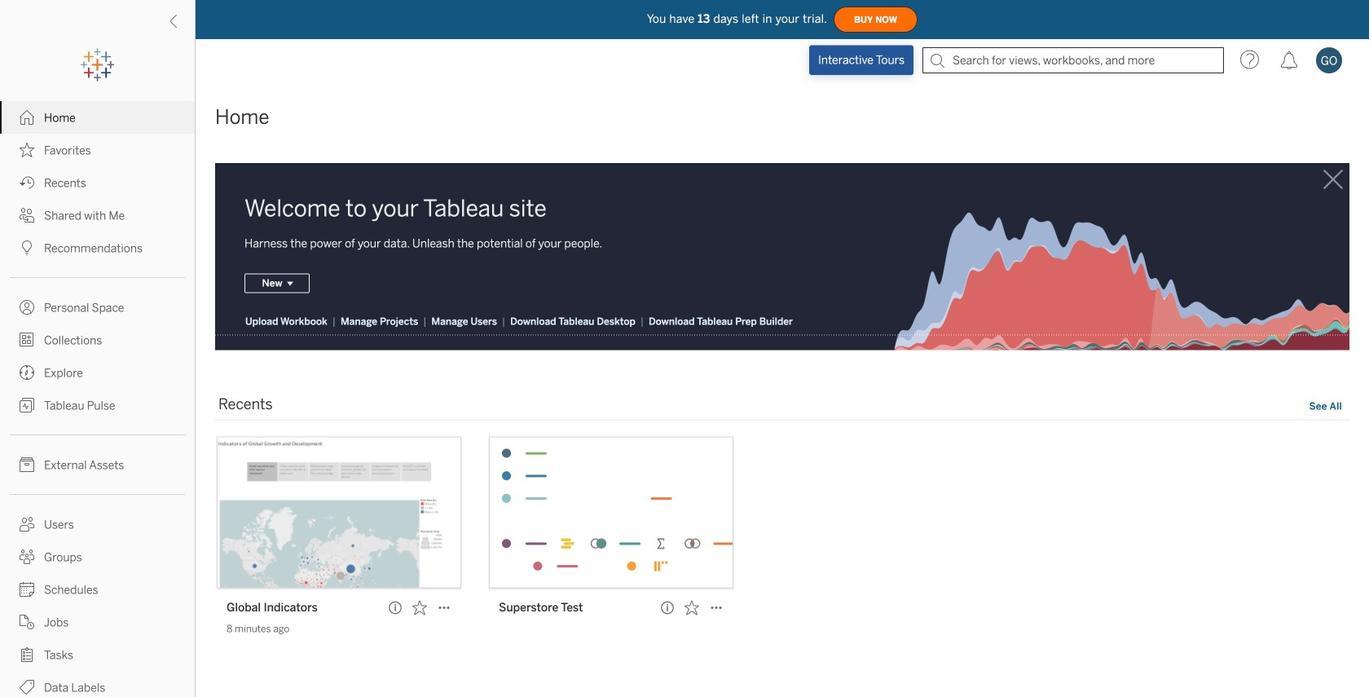 Task type: describe. For each thing, give the bounding box(es) containing it.
main navigation. press the up and down arrow keys to access links. element
[[0, 101, 195, 697]]



Task type: locate. For each thing, give the bounding box(es) containing it.
Search for views, workbooks, and more text field
[[923, 47, 1225, 73]]

navigation panel element
[[0, 49, 195, 697]]



Task type: vqa. For each thing, say whether or not it's contained in the screenshot.
Navigation panel element
yes



